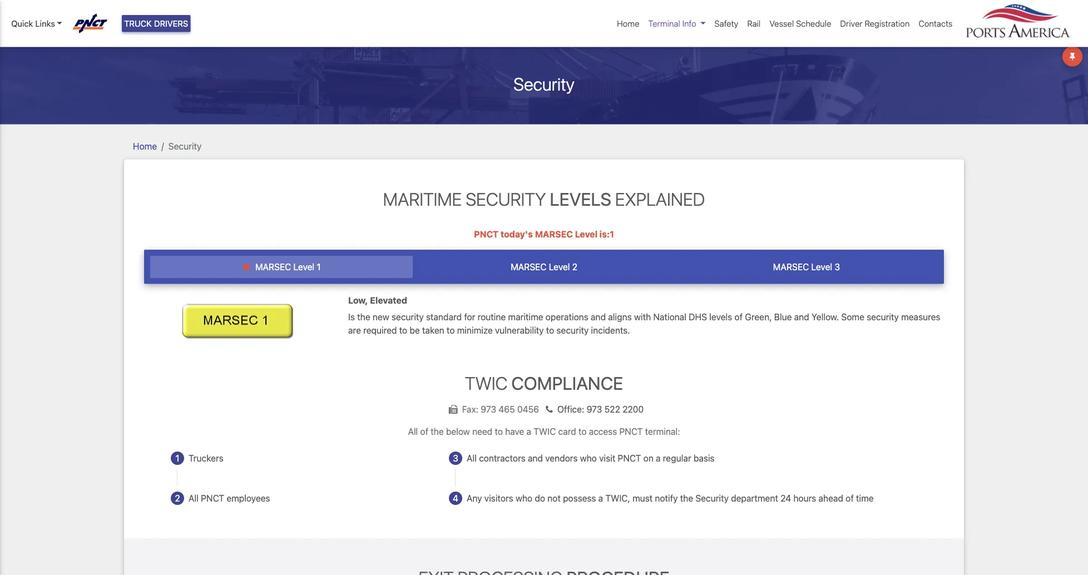 Task type: describe. For each thing, give the bounding box(es) containing it.
0 vertical spatial 2
[[572, 262, 577, 272]]

0 vertical spatial home
[[617, 19, 640, 28]]

4
[[453, 493, 458, 504]]

low, elevated
[[348, 295, 407, 306]]

to left be
[[399, 325, 407, 336]]

card
[[558, 426, 576, 437]]

pnct left employees
[[201, 493, 224, 504]]

quick links link
[[11, 17, 62, 30]]

2 horizontal spatial of
[[846, 493, 854, 504]]

pnct today's marsec level is:1
[[474, 229, 614, 240]]

rail link
[[743, 13, 765, 34]]

phone image
[[542, 405, 557, 414]]

on
[[644, 453, 654, 464]]

quick
[[11, 19, 33, 28]]

schedule
[[796, 19, 831, 28]]

must
[[633, 493, 653, 504]]

quick links
[[11, 19, 55, 28]]

any visitors who do not possess a twic, must notify the security department 24 hours ahead of time
[[467, 493, 874, 504]]

24
[[781, 493, 791, 504]]

the inside is the new security standard for routine maritime operations and aligns with national dhs levels of green, blue and yellow. some security measures are required to be taken to minimize vulnerability to security incidents.
[[357, 312, 370, 322]]

below
[[446, 426, 470, 437]]

department
[[731, 493, 778, 504]]

vessel schedule
[[770, 19, 831, 28]]

0 vertical spatial home link
[[613, 13, 644, 34]]

0 horizontal spatial security
[[392, 312, 424, 322]]

marsec for marsec level 1
[[255, 262, 291, 272]]

marsec level 2
[[511, 262, 577, 272]]

employees
[[227, 493, 270, 504]]

low,
[[348, 295, 368, 306]]

1 horizontal spatial and
[[591, 312, 606, 322]]

national
[[653, 312, 687, 322]]

973 for office:
[[587, 404, 602, 415]]

required
[[363, 325, 397, 336]]

marsec level 3 link
[[675, 256, 938, 278]]

rail
[[747, 19, 761, 28]]

level for marsec level 1
[[294, 262, 314, 272]]

hours
[[794, 493, 816, 504]]

time
[[856, 493, 874, 504]]

1 vertical spatial of
[[420, 426, 428, 437]]

safety link
[[710, 13, 743, 34]]

marsec level 1
[[253, 262, 321, 272]]

contacts link
[[914, 13, 957, 34]]

access
[[589, 426, 617, 437]]

basis
[[694, 453, 715, 464]]

0 horizontal spatial twic
[[465, 373, 508, 394]]

2 horizontal spatial security
[[867, 312, 899, 322]]

terminal:
[[645, 426, 680, 437]]

vulnerability
[[495, 325, 544, 336]]

marsec for marsec level 3
[[773, 262, 809, 272]]

some
[[841, 312, 865, 322]]

truck drivers link
[[122, 15, 190, 32]]

possess
[[563, 493, 596, 504]]

blue
[[774, 312, 792, 322]]

of inside is the new security standard for routine maritime operations and aligns with national dhs levels of green, blue and yellow. some security measures are required to be taken to minimize vulnerability to security incidents.
[[735, 312, 743, 322]]

terminal info
[[648, 19, 696, 28]]

2 vertical spatial a
[[598, 493, 603, 504]]

pnct down 2200
[[619, 426, 643, 437]]

measures
[[901, 312, 941, 322]]

regular
[[663, 453, 691, 464]]

is:1
[[600, 229, 614, 240]]

1 vertical spatial who
[[516, 493, 533, 504]]

522
[[605, 404, 620, 415]]

0 vertical spatial who
[[580, 453, 597, 464]]

1 vertical spatial twic
[[534, 426, 556, 437]]

elevated
[[370, 295, 407, 306]]

to down standard
[[447, 325, 455, 336]]

office: 973 522 2200
[[557, 404, 644, 415]]

0 vertical spatial 1
[[317, 262, 321, 272]]

are
[[348, 325, 361, 336]]

tab list containing marsec level 1
[[144, 250, 944, 284]]

all pnct employees
[[189, 493, 270, 504]]

ahead
[[819, 493, 843, 504]]

1 vertical spatial 1
[[176, 453, 179, 464]]

contacts
[[919, 19, 953, 28]]

level for marsec level 3
[[811, 262, 832, 272]]

0 vertical spatial levels
[[550, 188, 611, 210]]

terminal
[[648, 19, 680, 28]]

marsec for marsec level 2
[[511, 262, 547, 272]]

to right card at the bottom
[[579, 426, 587, 437]]

aligns
[[608, 312, 632, 322]]

pnct left 'today's'
[[474, 229, 499, 240]]

maritime
[[508, 312, 543, 322]]

is the new security standard for routine maritime operations and aligns with national dhs levels of green, blue and yellow. some security measures are required to be taken to minimize vulnerability to security incidents.
[[348, 312, 941, 336]]

links
[[35, 19, 55, 28]]



Task type: locate. For each thing, give the bounding box(es) containing it.
truckers
[[189, 453, 223, 464]]

marsec level 2 link
[[413, 256, 675, 278]]

1 horizontal spatial 3
[[835, 262, 840, 272]]

2 down pnct today's marsec level is:1
[[572, 262, 577, 272]]

0 horizontal spatial levels
[[550, 188, 611, 210]]

twic up 'fax: 973 465 0456'
[[465, 373, 508, 394]]

0 horizontal spatial the
[[357, 312, 370, 322]]

to down 'operations'
[[546, 325, 554, 336]]

marsec level 1 link
[[150, 256, 413, 278]]

1 973 from the left
[[481, 404, 496, 415]]

contractors
[[479, 453, 526, 464]]

security right some
[[867, 312, 899, 322]]

all for all of the below need to have a twic card to access pnct terminal:
[[408, 426, 418, 437]]

and right blue
[[794, 312, 809, 322]]

0 horizontal spatial home
[[133, 141, 157, 151]]

a right on
[[656, 453, 661, 464]]

2 horizontal spatial all
[[467, 453, 477, 464]]

marsec
[[535, 229, 573, 240], [255, 262, 291, 272], [511, 262, 547, 272], [773, 262, 809, 272]]

0 horizontal spatial 973
[[481, 404, 496, 415]]

2 horizontal spatial the
[[680, 493, 693, 504]]

home
[[617, 19, 640, 28], [133, 141, 157, 151]]

all down need
[[467, 453, 477, 464]]

tab list
[[144, 250, 944, 284]]

who left do
[[516, 493, 533, 504]]

have
[[505, 426, 524, 437]]

levels
[[550, 188, 611, 210], [709, 312, 732, 322]]

with
[[634, 312, 651, 322]]

twic left card at the bottom
[[534, 426, 556, 437]]

twic
[[465, 373, 508, 394], [534, 426, 556, 437]]

2 left all pnct employees
[[175, 493, 180, 504]]

and left the vendors on the bottom
[[528, 453, 543, 464]]

0 horizontal spatial all
[[189, 493, 199, 504]]

the right is
[[357, 312, 370, 322]]

1 vertical spatial the
[[431, 426, 444, 437]]

visit
[[599, 453, 616, 464]]

fax:
[[462, 404, 479, 415]]

0 vertical spatial a
[[527, 426, 531, 437]]

driver registration
[[840, 19, 910, 28]]

all contractors and vendors who visit pnct on a regular basis
[[467, 453, 715, 464]]

dhs
[[689, 312, 707, 322]]

be
[[410, 325, 420, 336]]

and up "incidents."
[[591, 312, 606, 322]]

3 up "yellow."
[[835, 262, 840, 272]]

yellow.
[[812, 312, 839, 322]]

safety
[[715, 19, 738, 28]]

office:
[[557, 404, 584, 415]]

1 vertical spatial home
[[133, 141, 157, 151]]

registration
[[865, 19, 910, 28]]

who left visit
[[580, 453, 597, 464]]

any
[[467, 493, 482, 504]]

level for marsec level 2
[[549, 262, 570, 272]]

a right have
[[527, 426, 531, 437]]

do
[[535, 493, 545, 504]]

0 horizontal spatial of
[[420, 426, 428, 437]]

all for all pnct employees
[[189, 493, 199, 504]]

driver registration link
[[836, 13, 914, 34]]

visitors
[[484, 493, 513, 504]]

0 horizontal spatial 3
[[453, 453, 458, 464]]

1 horizontal spatial 973
[[587, 404, 602, 415]]

twic compliance
[[465, 373, 623, 394]]

vendors
[[545, 453, 578, 464]]

of
[[735, 312, 743, 322], [420, 426, 428, 437], [846, 493, 854, 504]]

security down 'operations'
[[557, 325, 589, 336]]

maritime
[[383, 188, 462, 210]]

security up be
[[392, 312, 424, 322]]

0 horizontal spatial a
[[527, 426, 531, 437]]

973 left 522
[[587, 404, 602, 415]]

who
[[580, 453, 597, 464], [516, 493, 533, 504]]

a left 'twic,'
[[598, 493, 603, 504]]

for
[[464, 312, 475, 322]]

973 for fax:
[[481, 404, 496, 415]]

vessel
[[770, 19, 794, 28]]

0 horizontal spatial 2
[[175, 493, 180, 504]]

1 horizontal spatial all
[[408, 426, 418, 437]]

1 horizontal spatial twic
[[534, 426, 556, 437]]

0 horizontal spatial home link
[[133, 141, 157, 151]]

1 horizontal spatial home
[[617, 19, 640, 28]]

truck drivers
[[124, 19, 188, 28]]

fax: 973 465 0456
[[462, 404, 542, 415]]

1
[[317, 262, 321, 272], [176, 453, 179, 464]]

truck
[[124, 19, 152, 28]]

compliance
[[512, 373, 623, 394]]

drivers
[[154, 19, 188, 28]]

levels inside is the new security standard for routine maritime operations and aligns with national dhs levels of green, blue and yellow. some security measures are required to be taken to minimize vulnerability to security incidents.
[[709, 312, 732, 322]]

973 right fax: in the bottom left of the page
[[481, 404, 496, 415]]

1 horizontal spatial of
[[735, 312, 743, 322]]

pnct left on
[[618, 453, 641, 464]]

1 vertical spatial all
[[467, 453, 477, 464]]

465
[[499, 404, 515, 415]]

the right notify
[[680, 493, 693, 504]]

2 horizontal spatial a
[[656, 453, 661, 464]]

new
[[373, 312, 389, 322]]

2 973 from the left
[[587, 404, 602, 415]]

1 vertical spatial 2
[[175, 493, 180, 504]]

security
[[514, 73, 575, 94], [168, 141, 202, 151], [466, 188, 546, 210], [696, 493, 729, 504]]

notify
[[655, 493, 678, 504]]

0 horizontal spatial and
[[528, 453, 543, 464]]

info
[[682, 19, 696, 28]]

1 vertical spatial home link
[[133, 141, 157, 151]]

0 vertical spatial of
[[735, 312, 743, 322]]

level
[[575, 229, 598, 240], [294, 262, 314, 272], [549, 262, 570, 272], [811, 262, 832, 272]]

office: 973 522 2200 link
[[542, 404, 644, 415]]

a
[[527, 426, 531, 437], [656, 453, 661, 464], [598, 493, 603, 504]]

1 horizontal spatial levels
[[709, 312, 732, 322]]

973
[[481, 404, 496, 415], [587, 404, 602, 415]]

1 horizontal spatial the
[[431, 426, 444, 437]]

vessel schedule link
[[765, 13, 836, 34]]

operations
[[546, 312, 589, 322]]

not
[[548, 493, 561, 504]]

of left time
[[846, 493, 854, 504]]

levels up is:1
[[550, 188, 611, 210]]

the
[[357, 312, 370, 322], [431, 426, 444, 437], [680, 493, 693, 504]]

standard
[[426, 312, 462, 322]]

0 vertical spatial twic
[[465, 373, 508, 394]]

home link
[[613, 13, 644, 34], [133, 141, 157, 151]]

twic,
[[606, 493, 630, 504]]

minimize
[[457, 325, 493, 336]]

explained
[[615, 188, 705, 210]]

driver
[[840, 19, 863, 28]]

1 horizontal spatial home link
[[613, 13, 644, 34]]

security
[[392, 312, 424, 322], [867, 312, 899, 322], [557, 325, 589, 336]]

today's
[[501, 229, 533, 240]]

1 horizontal spatial 1
[[317, 262, 321, 272]]

2 vertical spatial all
[[189, 493, 199, 504]]

1 vertical spatial 3
[[453, 453, 458, 464]]

1 horizontal spatial security
[[557, 325, 589, 336]]

0456
[[517, 404, 539, 415]]

1 horizontal spatial a
[[598, 493, 603, 504]]

all down truckers
[[189, 493, 199, 504]]

need
[[472, 426, 493, 437]]

levels right "dhs"
[[709, 312, 732, 322]]

the left below
[[431, 426, 444, 437]]

and
[[591, 312, 606, 322], [794, 312, 809, 322], [528, 453, 543, 464]]

0 vertical spatial the
[[357, 312, 370, 322]]

1 vertical spatial levels
[[709, 312, 732, 322]]

1 horizontal spatial 2
[[572, 262, 577, 272]]

all left below
[[408, 426, 418, 437]]

1 vertical spatial a
[[656, 453, 661, 464]]

of left green,
[[735, 312, 743, 322]]

0 horizontal spatial who
[[516, 493, 533, 504]]

green,
[[745, 312, 772, 322]]

2 vertical spatial the
[[680, 493, 693, 504]]

2 vertical spatial of
[[846, 493, 854, 504]]

incidents.
[[591, 325, 630, 336]]

marsec level 3
[[773, 262, 840, 272]]

2 horizontal spatial and
[[794, 312, 809, 322]]

to left have
[[495, 426, 503, 437]]

terminal info link
[[644, 13, 710, 34]]

0 horizontal spatial 1
[[176, 453, 179, 464]]

2200
[[623, 404, 644, 415]]

of left below
[[420, 426, 428, 437]]

2
[[572, 262, 577, 272], [175, 493, 180, 504]]

routine
[[478, 312, 506, 322]]

0 vertical spatial all
[[408, 426, 418, 437]]

all for all contractors and vendors who visit pnct on a regular basis
[[467, 453, 477, 464]]

taken
[[422, 325, 444, 336]]

is
[[348, 312, 355, 322]]

1 horizontal spatial who
[[580, 453, 597, 464]]

0 vertical spatial 3
[[835, 262, 840, 272]]

3 down below
[[453, 453, 458, 464]]



Task type: vqa. For each thing, say whether or not it's contained in the screenshot.
Maritime
yes



